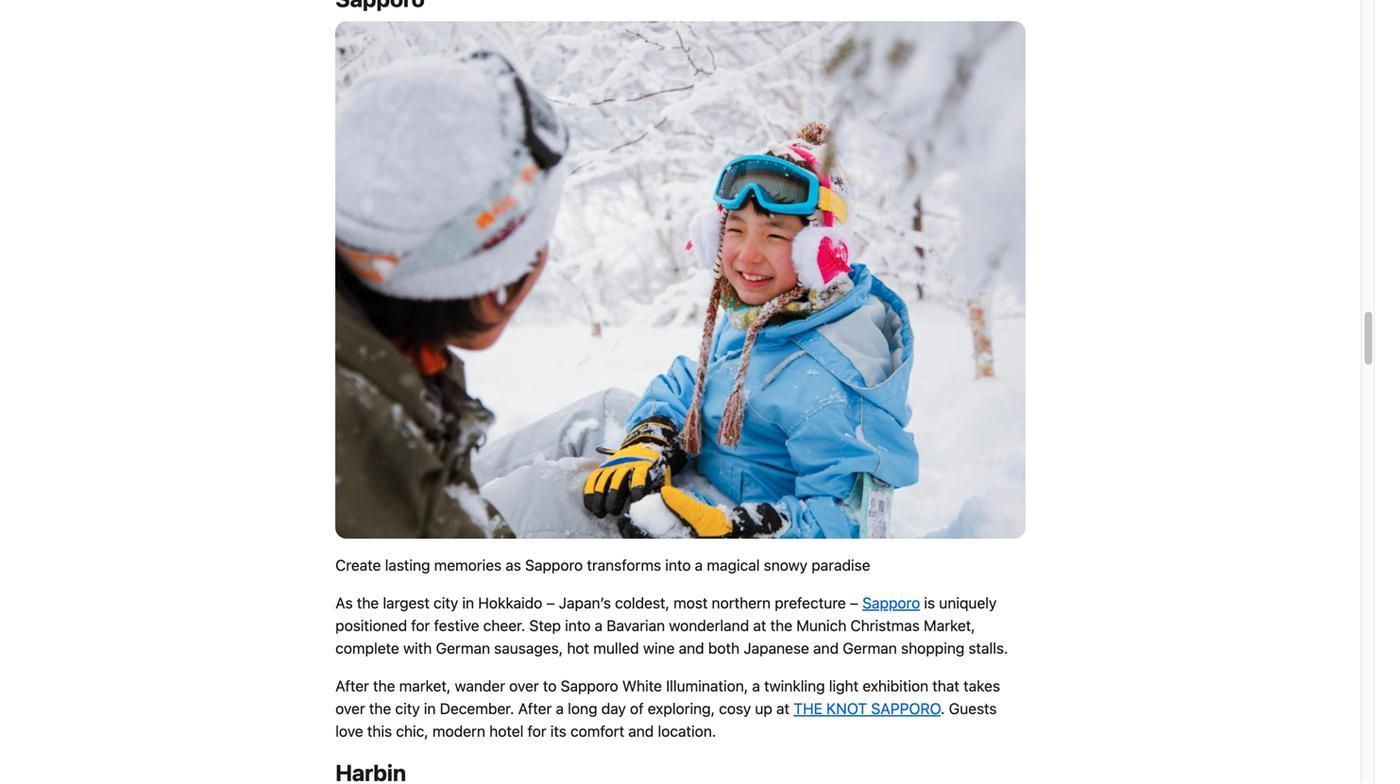 Task type: describe. For each thing, give the bounding box(es) containing it.
the left market,
[[373, 677, 395, 695]]

bavarian
[[607, 617, 665, 635]]

a up "up"
[[752, 677, 760, 695]]

0 vertical spatial into
[[665, 557, 691, 574]]

1 horizontal spatial city
[[434, 594, 458, 612]]

as
[[335, 594, 353, 612]]

lasting
[[385, 557, 430, 574]]

coldest,
[[615, 594, 670, 612]]

of
[[630, 700, 644, 718]]

market,
[[924, 617, 975, 635]]

and inside . guests love this chic, modern hotel for its comfort and location.
[[628, 723, 654, 741]]

munich
[[796, 617, 846, 635]]

chic,
[[396, 723, 429, 741]]

memories
[[434, 557, 502, 574]]

complete
[[335, 640, 399, 658]]

the
[[794, 700, 822, 718]]

paradise
[[811, 557, 870, 574]]

in inside after the market, wander over to sapporo white illumination, a twinkling light exhibition that takes over the city in december. after a long day of exploring, cosy up at
[[424, 700, 436, 718]]

0 vertical spatial over
[[509, 677, 539, 695]]

location.
[[658, 723, 716, 741]]

0 horizontal spatial over
[[335, 700, 365, 718]]

illumination,
[[666, 677, 748, 695]]

as
[[506, 557, 521, 574]]

2 – from the left
[[850, 594, 858, 612]]

uniquely
[[939, 594, 997, 612]]

at inside after the market, wander over to sapporo white illumination, a twinkling light exhibition that takes over the city in december. after a long day of exploring, cosy up at
[[776, 700, 790, 718]]

the up positioned
[[357, 594, 379, 612]]

stalls.
[[968, 640, 1008, 658]]

create
[[335, 557, 381, 574]]

market,
[[399, 677, 451, 695]]

transforms
[[587, 557, 661, 574]]

a inside is uniquely positioned for festive cheer. step into a bavarian wonderland at the munich christmas market, complete with german sausages, hot mulled wine and both japanese and german shopping stalls.
[[595, 617, 603, 635]]

sausages,
[[494, 640, 563, 658]]

.
[[941, 700, 945, 718]]

that
[[932, 677, 959, 695]]

snowy
[[764, 557, 808, 574]]

wonderland
[[669, 617, 749, 635]]

as the largest city in hokkaido – japan's coldest, most northern prefecture – sapporo
[[335, 594, 920, 612]]

wine
[[643, 640, 675, 658]]

step
[[529, 617, 561, 635]]

for inside is uniquely positioned for festive cheer. step into a bavarian wonderland at the munich christmas market, complete with german sausages, hot mulled wine and both japanese and german shopping stalls.
[[411, 617, 430, 635]]

guests
[[949, 700, 997, 718]]

twinkling
[[764, 677, 825, 695]]

wander
[[455, 677, 505, 695]]

comfort
[[570, 723, 624, 741]]

exploring,
[[648, 700, 715, 718]]

1 – from the left
[[546, 594, 555, 612]]

both
[[708, 640, 740, 658]]

1 german from the left
[[436, 640, 490, 658]]

create lasting memories as sapporo transforms into a magical snowy paradise
[[335, 557, 870, 574]]

create lasting memories as sapporo transforms into a magical snowy paradise image
[[335, 21, 1025, 539]]

1 vertical spatial sapporo
[[862, 594, 920, 612]]

city inside after the market, wander over to sapporo white illumination, a twinkling light exhibition that takes over the city in december. after a long day of exploring, cosy up at
[[395, 700, 420, 718]]

shopping
[[901, 640, 965, 658]]

is
[[924, 594, 935, 612]]

for inside . guests love this chic, modern hotel for its comfort and location.
[[527, 723, 546, 741]]

exhibition
[[863, 677, 928, 695]]

is uniquely positioned for festive cheer. step into a bavarian wonderland at the munich christmas market, complete with german sausages, hot mulled wine and both japanese and german shopping stalls.
[[335, 594, 1008, 658]]



Task type: vqa. For each thing, say whether or not it's contained in the screenshot.
1 in Schultz Tara Genius Level 1
no



Task type: locate. For each thing, give the bounding box(es) containing it.
into inside is uniquely positioned for festive cheer. step into a bavarian wonderland at the munich christmas market, complete with german sausages, hot mulled wine and both japanese and german shopping stalls.
[[565, 617, 591, 635]]

in up festive
[[462, 594, 474, 612]]

into
[[665, 557, 691, 574], [565, 617, 591, 635]]

1 horizontal spatial into
[[665, 557, 691, 574]]

up
[[755, 700, 772, 718]]

sapporo up long
[[561, 677, 618, 695]]

2 german from the left
[[843, 640, 897, 658]]

japanese
[[744, 640, 809, 658]]

christmas
[[850, 617, 920, 635]]

long
[[568, 700, 597, 718]]

largest
[[383, 594, 430, 612]]

most
[[673, 594, 708, 612]]

day
[[601, 700, 626, 718]]

for
[[411, 617, 430, 635], [527, 723, 546, 741]]

positioned
[[335, 617, 407, 635]]

city up chic,
[[395, 700, 420, 718]]

0 horizontal spatial –
[[546, 594, 555, 612]]

hotel
[[489, 723, 524, 741]]

sapporo right 'as'
[[525, 557, 583, 574]]

sapporo up christmas
[[862, 594, 920, 612]]

the up this
[[369, 700, 391, 718]]

a left magical on the right of page
[[695, 557, 703, 574]]

sapporo
[[871, 700, 941, 718]]

mulled
[[593, 640, 639, 658]]

1 vertical spatial after
[[518, 700, 552, 718]]

– up the step
[[546, 594, 555, 612]]

the inside is uniquely positioned for festive cheer. step into a bavarian wonderland at the munich christmas market, complete with german sausages, hot mulled wine and both japanese and german shopping stalls.
[[770, 617, 792, 635]]

with
[[403, 640, 432, 658]]

1 vertical spatial in
[[424, 700, 436, 718]]

1 vertical spatial into
[[565, 617, 591, 635]]

sapporo inside after the market, wander over to sapporo white illumination, a twinkling light exhibition that takes over the city in december. after a long day of exploring, cosy up at
[[561, 677, 618, 695]]

this
[[367, 723, 392, 741]]

2 vertical spatial sapporo
[[561, 677, 618, 695]]

modern
[[432, 723, 485, 741]]

2 horizontal spatial and
[[813, 640, 839, 658]]

1 horizontal spatial at
[[776, 700, 790, 718]]

for up with
[[411, 617, 430, 635]]

german
[[436, 640, 490, 658], [843, 640, 897, 658]]

for left its on the left bottom of page
[[527, 723, 546, 741]]

1 horizontal spatial for
[[527, 723, 546, 741]]

city
[[434, 594, 458, 612], [395, 700, 420, 718]]

the knot sapporo link
[[794, 700, 941, 718]]

hot
[[567, 640, 589, 658]]

after the market, wander over to sapporo white illumination, a twinkling light exhibition that takes over the city in december. after a long day of exploring, cosy up at
[[335, 677, 1000, 718]]

and
[[679, 640, 704, 658], [813, 640, 839, 658], [628, 723, 654, 741]]

knot
[[826, 700, 867, 718]]

1 vertical spatial for
[[527, 723, 546, 741]]

0 vertical spatial sapporo
[[525, 557, 583, 574]]

0 horizontal spatial for
[[411, 617, 430, 635]]

to
[[543, 677, 557, 695]]

1 vertical spatial city
[[395, 700, 420, 718]]

cheer.
[[483, 617, 525, 635]]

in down market,
[[424, 700, 436, 718]]

prefecture
[[775, 594, 846, 612]]

the
[[357, 594, 379, 612], [770, 617, 792, 635], [373, 677, 395, 695], [369, 700, 391, 718]]

1 horizontal spatial after
[[518, 700, 552, 718]]

german down christmas
[[843, 640, 897, 658]]

and down munich
[[813, 640, 839, 658]]

at
[[753, 617, 766, 635], [776, 700, 790, 718]]

1 horizontal spatial in
[[462, 594, 474, 612]]

0 horizontal spatial after
[[335, 677, 369, 695]]

in
[[462, 594, 474, 612], [424, 700, 436, 718]]

over left to
[[509, 677, 539, 695]]

and down wonderland on the bottom of the page
[[679, 640, 704, 658]]

the knot sapporo
[[794, 700, 941, 718]]

magical
[[707, 557, 760, 574]]

northern
[[712, 594, 771, 612]]

a
[[695, 557, 703, 574], [595, 617, 603, 635], [752, 677, 760, 695], [556, 700, 564, 718]]

0 horizontal spatial german
[[436, 640, 490, 658]]

at right "up"
[[776, 700, 790, 718]]

hokkaido
[[478, 594, 542, 612]]

and down of
[[628, 723, 654, 741]]

december.
[[440, 700, 514, 718]]

after down complete
[[335, 677, 369, 695]]

a down japan's
[[595, 617, 603, 635]]

1 horizontal spatial –
[[850, 594, 858, 612]]

its
[[550, 723, 566, 741]]

0 horizontal spatial in
[[424, 700, 436, 718]]

into up "hot"
[[565, 617, 591, 635]]

–
[[546, 594, 555, 612], [850, 594, 858, 612]]

at inside is uniquely positioned for festive cheer. step into a bavarian wonderland at the munich christmas market, complete with german sausages, hot mulled wine and both japanese and german shopping stalls.
[[753, 617, 766, 635]]

over up love
[[335, 700, 365, 718]]

0 horizontal spatial and
[[628, 723, 654, 741]]

0 vertical spatial for
[[411, 617, 430, 635]]

0 vertical spatial city
[[434, 594, 458, 612]]

light
[[829, 677, 859, 695]]

japan's
[[559, 594, 611, 612]]

a up its on the left bottom of page
[[556, 700, 564, 718]]

0 vertical spatial after
[[335, 677, 369, 695]]

0 vertical spatial at
[[753, 617, 766, 635]]

1 vertical spatial over
[[335, 700, 365, 718]]

cosy
[[719, 700, 751, 718]]

german down festive
[[436, 640, 490, 658]]

into up 'most'
[[665, 557, 691, 574]]

1 horizontal spatial over
[[509, 677, 539, 695]]

. guests love this chic, modern hotel for its comfort and location.
[[335, 700, 997, 741]]

white
[[622, 677, 662, 695]]

sapporo link
[[862, 594, 920, 612]]

– left sapporo link
[[850, 594, 858, 612]]

takes
[[963, 677, 1000, 695]]

festive
[[434, 617, 479, 635]]

1 vertical spatial at
[[776, 700, 790, 718]]

at up japanese
[[753, 617, 766, 635]]

after
[[335, 677, 369, 695], [518, 700, 552, 718]]

0 horizontal spatial city
[[395, 700, 420, 718]]

sapporo
[[525, 557, 583, 574], [862, 594, 920, 612], [561, 677, 618, 695]]

0 horizontal spatial at
[[753, 617, 766, 635]]

0 vertical spatial in
[[462, 594, 474, 612]]

after down to
[[518, 700, 552, 718]]

1 horizontal spatial german
[[843, 640, 897, 658]]

love
[[335, 723, 363, 741]]

the up japanese
[[770, 617, 792, 635]]

0 horizontal spatial into
[[565, 617, 591, 635]]

city up festive
[[434, 594, 458, 612]]

1 horizontal spatial and
[[679, 640, 704, 658]]

over
[[509, 677, 539, 695], [335, 700, 365, 718]]



